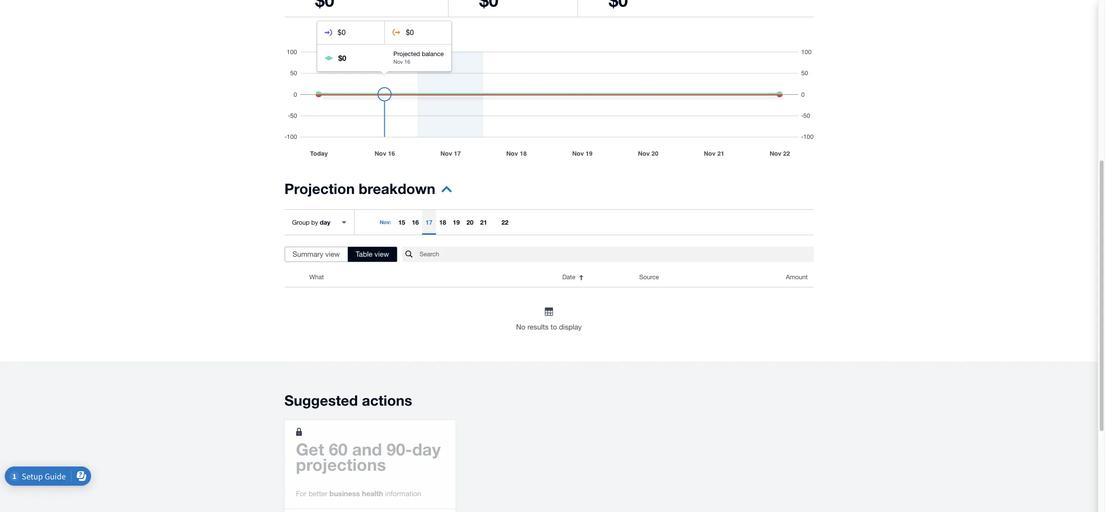 Task type: vqa. For each thing, say whether or not it's contained in the screenshot.
made
no



Task type: describe. For each thing, give the bounding box(es) containing it.
1 vertical spatial nov
[[380, 219, 390, 225]]

health
[[362, 490, 383, 498]]

17 nov 2023 element
[[423, 210, 436, 235]]

90-
[[387, 440, 412, 460]]

16 inside button
[[412, 219, 419, 226]]

projection breakdown
[[285, 180, 436, 198]]

no
[[517, 323, 526, 331]]

date button
[[557, 268, 634, 287]]

summary view
[[293, 250, 340, 259]]

:
[[390, 219, 391, 225]]

projection
[[285, 180, 355, 198]]

16 inside projected balance nov 16
[[405, 59, 411, 65]]

day inside get 60 and 90-day projections
[[412, 440, 441, 460]]

group
[[292, 219, 310, 226]]

nov inside projected balance nov 16
[[394, 59, 403, 65]]

projection breakdown button
[[285, 180, 452, 204]]

Search for a document search field
[[420, 247, 814, 263]]

table view
[[356, 250, 389, 259]]

summary
[[293, 250, 324, 259]]

15
[[399, 219, 406, 226]]

60
[[329, 440, 348, 460]]

by
[[311, 219, 318, 226]]

get 60 and 90-day projections
[[296, 440, 441, 475]]

date
[[563, 274, 576, 281]]

amount
[[787, 274, 808, 281]]

suggested actions
[[285, 392, 413, 410]]

16 button
[[409, 210, 423, 235]]

projected
[[394, 50, 420, 57]]

actions
[[362, 392, 413, 410]]

table
[[356, 250, 373, 259]]

projected balance nov 16
[[394, 50, 444, 65]]

to
[[551, 323, 557, 331]]

19 button
[[450, 210, 464, 235]]

20
[[467, 219, 474, 226]]

18 button
[[436, 210, 450, 235]]

22 button
[[499, 210, 512, 235]]

nov :
[[380, 219, 391, 225]]

list of upcoming transactions within the selected timeframe element
[[285, 268, 814, 333]]

view for table view
[[375, 250, 389, 259]]

breakdown
[[359, 180, 436, 198]]

21
[[481, 219, 487, 226]]

19
[[453, 219, 460, 226]]



Task type: locate. For each thing, give the bounding box(es) containing it.
1 view from the left
[[326, 250, 340, 259]]

view
[[326, 250, 340, 259], [375, 250, 389, 259]]

15 button
[[395, 210, 409, 235]]

view right the summary
[[326, 250, 340, 259]]

projection breakdown view option group
[[285, 247, 398, 262]]

17
[[426, 219, 433, 226]]

0 vertical spatial nov
[[394, 59, 403, 65]]

0 vertical spatial 16
[[405, 59, 411, 65]]

information
[[385, 490, 422, 498]]

1 vertical spatial day
[[412, 440, 441, 460]]

2 view from the left
[[375, 250, 389, 259]]

amount button
[[737, 268, 814, 287]]

nov left 15 button
[[380, 219, 390, 225]]

17 button
[[423, 210, 436, 235]]

1 horizontal spatial day
[[412, 440, 441, 460]]

balance
[[422, 50, 444, 57]]

0 vertical spatial day
[[320, 218, 331, 226]]

view for summary view
[[326, 250, 340, 259]]

and
[[352, 440, 382, 460]]

0 horizontal spatial view
[[326, 250, 340, 259]]

source button
[[634, 268, 737, 287]]

22
[[502, 219, 509, 226]]

21 button
[[477, 210, 491, 235]]

0 horizontal spatial day
[[320, 218, 331, 226]]

0 horizontal spatial 16
[[405, 59, 411, 65]]

suggested
[[285, 392, 358, 410]]

display
[[559, 323, 582, 331]]

get
[[296, 440, 324, 460]]

0 horizontal spatial nov
[[380, 219, 390, 225]]

what
[[310, 274, 324, 281]]

for
[[296, 490, 307, 498]]

better
[[309, 490, 328, 498]]

16 down projected
[[405, 59, 411, 65]]

group by day
[[292, 218, 331, 226]]

day
[[320, 218, 331, 226], [412, 440, 441, 460]]

no results to display
[[517, 323, 582, 331]]

nov
[[394, 59, 403, 65], [380, 219, 390, 225]]

1 horizontal spatial view
[[375, 250, 389, 259]]

20 button
[[464, 210, 477, 235]]

16
[[405, 59, 411, 65], [412, 219, 419, 226]]

1 vertical spatial 16
[[412, 219, 419, 226]]

$0
[[338, 28, 346, 36], [406, 28, 414, 36], [339, 54, 347, 62]]

16 right 15
[[412, 219, 419, 226]]

business
[[330, 490, 360, 498]]

nov down projected
[[394, 59, 403, 65]]

for better business health information
[[296, 490, 422, 498]]

view right table
[[375, 250, 389, 259]]

source
[[640, 274, 660, 281]]

18
[[440, 219, 447, 226]]

what button
[[304, 268, 557, 287]]

projections
[[296, 455, 386, 475]]

1 horizontal spatial 16
[[412, 219, 419, 226]]

results
[[528, 323, 549, 331]]

1 horizontal spatial nov
[[394, 59, 403, 65]]



